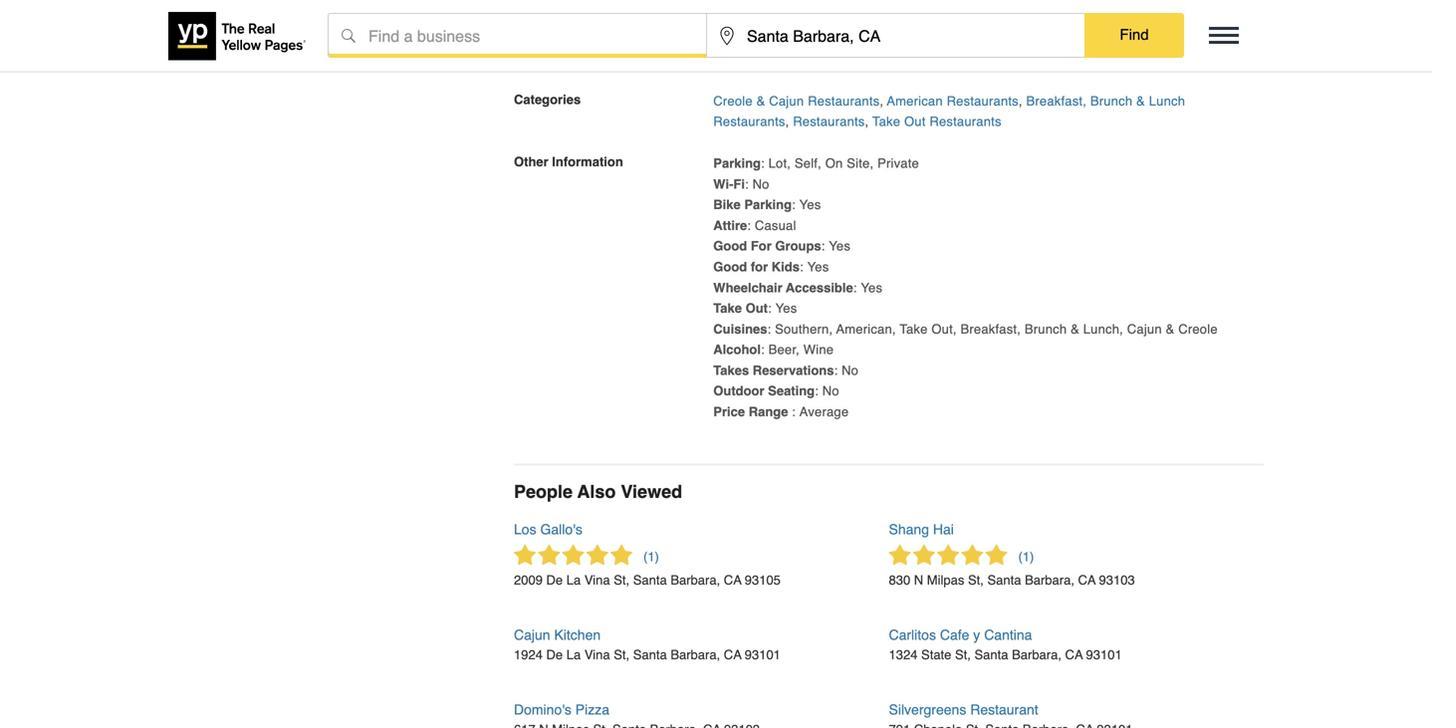 Task type: vqa. For each thing, say whether or not it's contained in the screenshot.
2nd Fort from the top of the Fort Lauderdale Fort Worth Fresno Houston Indianapolis Jacksonville Kansas City Knoxville Las Vegas Long Island at the right top
no



Task type: locate. For each thing, give the bounding box(es) containing it.
barbara, inside (1) 2009 de la vina st, santa barbara, ca 93105
[[671, 573, 721, 588]]

st, right milpas
[[968, 573, 984, 588]]

vina inside (1) 2009 de la vina st, santa barbara, ca 93105
[[585, 573, 610, 588]]

,
[[880, 94, 884, 108], [1019, 94, 1023, 108], [786, 114, 790, 129], [865, 114, 869, 129]]

ca left "93105"
[[724, 573, 742, 588]]

93101 inside the carlitos cafe y cantina 1324 state st, santa barbara, ca 93101
[[1087, 648, 1123, 663]]

1 93101 from the left
[[745, 648, 781, 663]]

find button
[[1085, 13, 1185, 57]]

(1) inside (1) 2009 de la vina st, santa barbara, ca 93105
[[644, 549, 659, 564]]

santa inside (1) 2009 de la vina st, santa barbara, ca 93105
[[633, 573, 667, 588]]

1 vertical spatial good
[[714, 260, 748, 274]]

1 vertical spatial la
[[567, 648, 581, 663]]

https://cajunkitchencafe.com link
[[714, 52, 883, 67]]

2 horizontal spatial cajun
[[1128, 322, 1163, 337]]

out down wheelchair
[[746, 301, 768, 316]]

vina inside cajun kitchen 1924 de la vina st, santa barbara, ca 93101
[[585, 648, 610, 663]]

2 93101 from the left
[[1087, 648, 1123, 663]]

1 vertical spatial cajun
[[1128, 322, 1163, 337]]

1 la from the top
[[567, 573, 581, 588]]

&
[[757, 94, 766, 108], [1137, 94, 1146, 108], [1071, 322, 1080, 337], [1166, 322, 1175, 337]]

alcohol
[[714, 342, 761, 357]]

parking up the fi
[[714, 156, 761, 171]]

0 vertical spatial brunch
[[1091, 94, 1133, 108]]

site,
[[847, 156, 874, 171]]

0 horizontal spatial brunch
[[1025, 322, 1067, 337]]

(1) inside (1) 830 n milpas st, santa barbara, ca 93103
[[1019, 549, 1035, 564]]

hai
[[933, 521, 954, 537]]

: no
[[745, 177, 770, 192], [834, 363, 859, 378], [815, 384, 840, 399]]

1 good from the top
[[714, 239, 748, 254]]

barbara,
[[671, 573, 721, 588], [1025, 573, 1075, 588], [671, 648, 721, 663], [1012, 648, 1062, 663]]

barbara, left '93103'
[[1025, 573, 1075, 588]]

: yes
[[792, 197, 822, 212], [822, 239, 851, 254], [800, 260, 829, 274], [854, 280, 883, 295], [768, 301, 798, 316]]

st, down (1) 2009 de la vina st, santa barbara, ca 93105
[[614, 648, 630, 663]]

: no down american,
[[834, 363, 859, 378]]

1 horizontal spatial (1)
[[1019, 549, 1035, 564]]

1 vertical spatial brunch
[[1025, 322, 1067, 337]]

1 de from the top
[[547, 573, 563, 588]]

, restaurants , take out restaurants
[[786, 114, 1002, 129]]

parking : lot, self, on site, private wi-fi : no bike parking : yes attire : casual good for groups : yes good for kids : yes wheelchair accessible : yes take out : yes cuisines : southern, american, take out, breakfast, brunch & lunch, cajun & creole alcohol : beer, wine takes reservations : no outdoor seating : no price range : average
[[714, 156, 1218, 420]]

st, inside the carlitos cafe y cantina 1324 state st, santa barbara, ca 93101
[[956, 648, 971, 663]]

creole
[[714, 94, 753, 108], [1179, 322, 1218, 337]]

barbara, down cantina
[[1012, 648, 1062, 663]]

santa down y
[[975, 648, 1009, 663]]

santa up cantina
[[988, 573, 1022, 588]]

silvergreens
[[889, 702, 967, 718]]

vina down 'kitchen'
[[585, 648, 610, 663]]

silvergreens restaurant
[[889, 702, 1039, 718]]

barbara, up domino's pizza link
[[671, 648, 721, 663]]

1 vertical spatial creole
[[1179, 322, 1218, 337]]

cajun
[[769, 94, 804, 108], [1128, 322, 1163, 337], [514, 627, 551, 643]]

: no up : average
[[815, 384, 840, 399]]

self,
[[795, 156, 822, 171]]

reservations
[[753, 363, 834, 378]]

gallo's
[[540, 521, 583, 537]]

la
[[567, 573, 581, 588], [567, 648, 581, 663]]

take left out,
[[900, 322, 928, 337]]

restaurants up : lot,
[[714, 114, 786, 129]]

ca inside (1) 830 n milpas st, santa barbara, ca 93103
[[1079, 573, 1096, 588]]

0 vertical spatial good
[[714, 239, 748, 254]]

barbara, left "93105"
[[671, 573, 721, 588]]

1 vertical spatial breakfast,
[[961, 322, 1021, 337]]

st, down 'cafe'
[[956, 648, 971, 663]]

santa inside the carlitos cafe y cantina 1324 state st, santa barbara, ca 93101
[[975, 648, 1009, 663]]

93101 down "93105"
[[745, 648, 781, 663]]

the real yellow pages logo image
[[168, 12, 308, 60]]

breakfast,
[[1027, 94, 1087, 108], [961, 322, 1021, 337]]

1 horizontal spatial 93101
[[1087, 648, 1123, 663]]

silvergreens restaurant link
[[889, 702, 1264, 728]]

creole down https://cajunkitchencafe.com
[[714, 94, 753, 108]]

out down american
[[905, 114, 926, 129]]

1 (1) from the left
[[644, 549, 659, 564]]

st,
[[614, 573, 630, 588], [968, 573, 984, 588], [614, 648, 630, 663], [956, 648, 971, 663]]

& left lunch,
[[1071, 322, 1080, 337]]

de
[[547, 573, 563, 588], [547, 648, 563, 663]]

groups
[[776, 239, 822, 254]]

2 vertical spatial : no
[[815, 384, 840, 399]]

830
[[889, 573, 911, 588]]

(1) up cantina
[[1019, 549, 1035, 564]]

93101 inside cajun kitchen 1924 de la vina st, santa barbara, ca 93101
[[745, 648, 781, 663]]

creole right lunch,
[[1179, 322, 1218, 337]]

(1) 2009 de la vina st, santa barbara, ca 93105
[[514, 549, 781, 588]]

restaurants down the creole & cajun restaurants link
[[793, 114, 865, 129]]

brunch
[[1091, 94, 1133, 108], [1025, 322, 1067, 337]]

0 vertical spatial breakfast,
[[1027, 94, 1087, 108]]

carlitos
[[889, 627, 937, 643]]

2 (1) from the left
[[1019, 549, 1035, 564]]

on
[[826, 156, 843, 171]]

1 vertical spatial de
[[547, 648, 563, 663]]

0 vertical spatial creole
[[714, 94, 753, 108]]

0 vertical spatial de
[[547, 573, 563, 588]]

other
[[514, 154, 549, 169]]

restaurants inside breakfast, brunch & lunch restaurants
[[714, 114, 786, 129]]

de right 1924
[[547, 648, 563, 663]]

santa up domino's pizza link
[[633, 648, 667, 663]]

restaurants up restaurants "link"
[[808, 94, 880, 108]]

other information
[[514, 154, 624, 169]]

1 horizontal spatial cajun
[[769, 94, 804, 108]]

2 de from the top
[[547, 648, 563, 663]]

https://cajunkitchencafe.com
[[714, 52, 883, 67]]

: lot,
[[761, 156, 791, 171]]

restaurants
[[808, 94, 880, 108], [947, 94, 1019, 108], [714, 114, 786, 129], [793, 114, 865, 129], [930, 114, 1002, 129]]

la down 'kitchen'
[[567, 648, 581, 663]]

for
[[751, 239, 772, 254]]

1 horizontal spatial brunch
[[1091, 94, 1133, 108]]

ca left '93103'
[[1079, 573, 1096, 588]]

brunch left the lunch
[[1091, 94, 1133, 108]]

2 good from the top
[[714, 260, 748, 274]]

1 vertical spatial out
[[746, 301, 768, 316]]

http://cajunkitchencafe.com
[[714, 31, 876, 46]]

: beer,
[[761, 342, 800, 357]]

y
[[974, 627, 981, 643]]

de right "2009"
[[547, 573, 563, 588]]

pizza
[[576, 702, 610, 718]]

ca
[[724, 573, 742, 588], [1079, 573, 1096, 588], [724, 648, 742, 663], [1066, 648, 1083, 663]]

1 horizontal spatial creole
[[1179, 322, 1218, 337]]

santa
[[633, 573, 667, 588], [988, 573, 1022, 588], [633, 648, 667, 663], [975, 648, 1009, 663]]

out inside parking : lot, self, on site, private wi-fi : no bike parking : yes attire : casual good for groups : yes good for kids : yes wheelchair accessible : yes take out : yes cuisines : southern, american, take out, breakfast, brunch & lunch, cajun & creole alcohol : beer, wine takes reservations : no outdoor seating : no price range : average
[[746, 301, 768, 316]]

93101 for carlitos cafe y cantina
[[1087, 648, 1123, 663]]

la inside cajun kitchen 1924 de la vina st, santa barbara, ca 93101
[[567, 648, 581, 663]]

1 vina from the top
[[585, 573, 610, 588]]

0 horizontal spatial 93101
[[745, 648, 781, 663]]

barbara, inside the carlitos cafe y cantina 1324 state st, santa barbara, ca 93101
[[1012, 648, 1062, 663]]

outdoor
[[714, 384, 765, 399]]

0 horizontal spatial (1)
[[644, 549, 659, 564]]

range
[[749, 405, 789, 420]]

(1) 830 n milpas st, santa barbara, ca 93103
[[889, 549, 1136, 588]]

private
[[878, 156, 920, 171]]

0 vertical spatial parking
[[714, 156, 761, 171]]

santa up cajun kitchen 1924 de la vina st, santa barbara, ca 93101
[[633, 573, 667, 588]]

los
[[514, 521, 537, 537]]

(1) down viewed
[[644, 549, 659, 564]]

: southern,
[[768, 322, 833, 337]]

breakfast, inside parking : lot, self, on site, private wi-fi : no bike parking : yes attire : casual good for groups : yes good for kids : yes wheelchair accessible : yes take out : yes cuisines : southern, american, take out, breakfast, brunch & lunch, cajun & creole alcohol : beer, wine takes reservations : no outdoor seating : no price range : average
[[961, 322, 1021, 337]]

lunch,
[[1084, 322, 1124, 337]]

1924
[[514, 648, 543, 663]]

0 horizontal spatial creole
[[714, 94, 753, 108]]

out
[[905, 114, 926, 129], [746, 301, 768, 316]]

wine
[[804, 342, 834, 357]]

ca inside (1) 2009 de la vina st, santa barbara, ca 93105
[[724, 573, 742, 588]]

cajun down https://cajunkitchencafe.com link
[[769, 94, 804, 108]]

st, up cajun kitchen 1924 de la vina st, santa barbara, ca 93101
[[614, 573, 630, 588]]

brunch inside breakfast, brunch & lunch restaurants
[[1091, 94, 1133, 108]]

out,
[[932, 322, 957, 337]]

good
[[714, 239, 748, 254], [714, 260, 748, 274]]

0 horizontal spatial cajun
[[514, 627, 551, 643]]

brunch left lunch,
[[1025, 322, 1067, 337]]

2009
[[514, 573, 543, 588]]

2 vertical spatial cajun
[[514, 627, 551, 643]]

good up wheelchair
[[714, 260, 748, 274]]

cajun right lunch,
[[1128, 322, 1163, 337]]

2 vina from the top
[[585, 648, 610, 663]]

vina
[[585, 573, 610, 588], [585, 648, 610, 663]]

take down creole & cajun restaurants , american restaurants ,
[[873, 114, 901, 129]]

ca up silvergreens restaurant link
[[1066, 648, 1083, 663]]

vina up 'kitchen'
[[585, 573, 610, 588]]

(1) for gallo's
[[644, 549, 659, 564]]

0 vertical spatial vina
[[585, 573, 610, 588]]

1 horizontal spatial breakfast,
[[1027, 94, 1087, 108]]

takes
[[714, 363, 749, 378]]

brunch inside parking : lot, self, on site, private wi-fi : no bike parking : yes attire : casual good for groups : yes good for kids : yes wheelchair accessible : yes take out : yes cuisines : southern, american, take out, breakfast, brunch & lunch, cajun & creole alcohol : beer, wine takes reservations : no outdoor seating : no price range : average
[[1025, 322, 1067, 337]]

state
[[922, 648, 952, 663]]

0 vertical spatial : no
[[745, 177, 770, 192]]

american restaurants link
[[887, 94, 1019, 108]]

kitchen
[[554, 627, 601, 643]]

0 horizontal spatial breakfast,
[[961, 322, 1021, 337]]

take up cuisines
[[714, 301, 742, 316]]

carlitos cafe y cantina 1324 state st, santa barbara, ca 93101
[[889, 627, 1123, 663]]

parking up : casual
[[745, 197, 792, 212]]

take
[[873, 114, 901, 129], [714, 301, 742, 316], [900, 322, 928, 337]]

93101 up silvergreens restaurant link
[[1087, 648, 1123, 663]]

de inside cajun kitchen 1924 de la vina st, santa barbara, ca 93101
[[547, 648, 563, 663]]

la right "2009"
[[567, 573, 581, 588]]

restaurants down american restaurants 'link' at the right top
[[930, 114, 1002, 129]]

parking
[[714, 156, 761, 171], [745, 197, 792, 212]]

1 horizontal spatial out
[[905, 114, 926, 129]]

cafe
[[940, 627, 970, 643]]

cajun inside parking : lot, self, on site, private wi-fi : no bike parking : yes attire : casual good for groups : yes good for kids : yes wheelchair accessible : yes take out : yes cuisines : southern, american, take out, breakfast, brunch & lunch, cajun & creole alcohol : beer, wine takes reservations : no outdoor seating : no price range : average
[[1128, 322, 1163, 337]]

Find a business text field
[[329, 14, 706, 58]]

: no down : lot,
[[745, 177, 770, 192]]

(1)
[[644, 549, 659, 564], [1019, 549, 1035, 564]]

santa inside (1) 830 n milpas st, santa barbara, ca 93103
[[988, 573, 1022, 588]]

& inside breakfast, brunch & lunch restaurants
[[1137, 94, 1146, 108]]

93101
[[745, 648, 781, 663], [1087, 648, 1123, 663]]

ca up domino's pizza link
[[724, 648, 742, 663]]

1 vertical spatial vina
[[585, 648, 610, 663]]

cajun up 1924
[[514, 627, 551, 643]]

& left the lunch
[[1137, 94, 1146, 108]]

good down attire
[[714, 239, 748, 254]]

n
[[914, 573, 924, 588]]

people also viewed
[[514, 482, 683, 502]]

0 vertical spatial la
[[567, 573, 581, 588]]

2 la from the top
[[567, 648, 581, 663]]

0 horizontal spatial out
[[746, 301, 768, 316]]



Task type: describe. For each thing, give the bounding box(es) containing it.
also
[[578, 482, 616, 502]]

creole & cajun restaurants link
[[714, 94, 880, 108]]

information
[[552, 154, 624, 169]]

take out restaurants link
[[873, 114, 1002, 129]]

93103
[[1099, 573, 1136, 588]]

http://cajunkitchencafe.com link
[[714, 31, 876, 46]]

viewed
[[621, 482, 683, 502]]

cantina
[[985, 627, 1033, 643]]

1 vertical spatial parking
[[745, 197, 792, 212]]

Where? text field
[[707, 14, 1085, 58]]

93101 for cajun kitchen
[[745, 648, 781, 663]]

0 vertical spatial take
[[873, 114, 901, 129]]

cajun inside cajun kitchen 1924 de la vina st, santa barbara, ca 93101
[[514, 627, 551, 643]]

accessible
[[786, 280, 854, 295]]

ca inside the carlitos cafe y cantina 1324 state st, santa barbara, ca 93101
[[1066, 648, 1083, 663]]

american,
[[837, 322, 896, 337]]

domino's pizza
[[514, 702, 610, 718]]

de inside (1) 2009 de la vina st, santa barbara, ca 93105
[[547, 573, 563, 588]]

categories
[[514, 92, 581, 107]]

st, inside (1) 2009 de la vina st, santa barbara, ca 93105
[[614, 573, 630, 588]]

creole inside parking : lot, self, on site, private wi-fi : no bike parking : yes attire : casual good for groups : yes good for kids : yes wheelchair accessible : yes take out : yes cuisines : southern, american, take out, breakfast, brunch & lunch, cajun & creole alcohol : beer, wine takes reservations : no outdoor seating : no price range : average
[[1179, 322, 1218, 337]]

seating
[[768, 384, 815, 399]]

creole & cajun restaurants , american restaurants ,
[[714, 94, 1027, 108]]

1 vertical spatial : no
[[834, 363, 859, 378]]

breakfast, brunch & lunch restaurants link
[[714, 94, 1186, 129]]

wi-
[[714, 177, 734, 192]]

barbara, inside (1) 830 n milpas st, santa barbara, ca 93103
[[1025, 573, 1075, 588]]

st, inside (1) 830 n milpas st, santa barbara, ca 93103
[[968, 573, 984, 588]]

find
[[1120, 26, 1149, 43]]

1324
[[889, 648, 918, 663]]

93105
[[745, 573, 781, 588]]

fi
[[734, 177, 745, 192]]

cajun kitchen 1924 de la vina st, santa barbara, ca 93101
[[514, 627, 781, 663]]

shang hai
[[889, 521, 954, 537]]

wheelchair
[[714, 280, 783, 295]]

lunch
[[1150, 94, 1186, 108]]

1 vertical spatial take
[[714, 301, 742, 316]]

kids
[[772, 260, 800, 274]]

& right lunch,
[[1166, 322, 1175, 337]]

& down https://cajunkitchencafe.com link
[[757, 94, 766, 108]]

milpas
[[927, 573, 965, 588]]

domino's
[[514, 702, 572, 718]]

ca inside cajun kitchen 1924 de la vina st, santa barbara, ca 93101
[[724, 648, 742, 663]]

0 vertical spatial out
[[905, 114, 926, 129]]

0 vertical spatial cajun
[[769, 94, 804, 108]]

domino's pizza link
[[514, 702, 889, 728]]

barbara, inside cajun kitchen 1924 de la vina st, santa barbara, ca 93101
[[671, 648, 721, 663]]

restaurants link
[[793, 114, 865, 129]]

(1) for hai
[[1019, 549, 1035, 564]]

breakfast, inside breakfast, brunch & lunch restaurants
[[1027, 94, 1087, 108]]

for
[[751, 260, 768, 274]]

2 vertical spatial take
[[900, 322, 928, 337]]

santa inside cajun kitchen 1924 de la vina st, santa barbara, ca 93101
[[633, 648, 667, 663]]

la inside (1) 2009 de la vina st, santa barbara, ca 93105
[[567, 573, 581, 588]]

american
[[887, 94, 943, 108]]

st, inside cajun kitchen 1924 de la vina st, santa barbara, ca 93101
[[614, 648, 630, 663]]

restaurants up the take out restaurants link in the top right of the page
[[947, 94, 1019, 108]]

attire
[[714, 218, 748, 233]]

shang
[[889, 521, 930, 537]]

restaurant
[[971, 702, 1039, 718]]

people
[[514, 482, 573, 502]]

breakfast, brunch & lunch restaurants
[[714, 94, 1186, 129]]

bike
[[714, 197, 741, 212]]

: average
[[792, 405, 849, 420]]

price
[[714, 405, 745, 420]]

cuisines
[[714, 322, 768, 337]]

los gallo's
[[514, 521, 583, 537]]

http://cajunkitchencafe.com https://cajunkitchencafe.com
[[714, 31, 883, 67]]

: casual
[[748, 218, 797, 233]]



